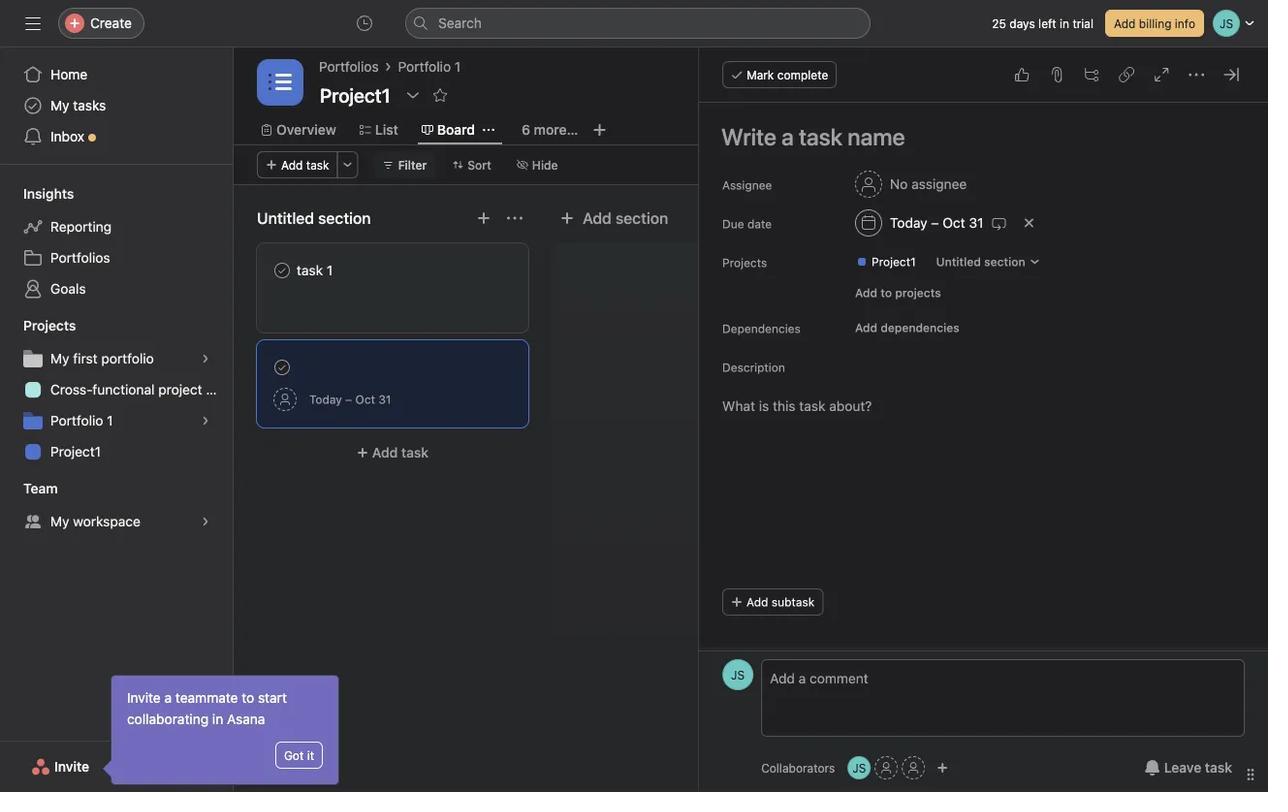 Task type: vqa. For each thing, say whether or not it's contained in the screenshot.
Test in the Starred Element
no



Task type: locate. For each thing, give the bounding box(es) containing it.
0 vertical spatial portfolio
[[398, 59, 451, 75]]

hide button
[[508, 151, 567, 178]]

1 vertical spatial add task button
[[257, 435, 529, 470]]

task 1
[[297, 262, 333, 278]]

to left projects
[[881, 286, 893, 300]]

leave
[[1165, 760, 1202, 776]]

create button
[[58, 8, 144, 39]]

add subtask button
[[723, 589, 824, 616]]

portfolio 1 up add to starred "icon" on the left
[[398, 59, 461, 75]]

0 horizontal spatial project1 link
[[12, 436, 221, 467]]

25
[[993, 16, 1007, 30]]

2 add task button from the top
[[257, 435, 529, 470]]

project1 link up add to projects 'button'
[[849, 252, 924, 272]]

0 horizontal spatial 31
[[379, 393, 391, 406]]

0 vertical spatial projects
[[723, 256, 768, 270]]

0 vertical spatial –
[[932, 215, 939, 231]]

add inside button
[[1114, 16, 1136, 30]]

– inside main content
[[932, 215, 939, 231]]

cross-
[[50, 382, 92, 398]]

collaborators
[[762, 761, 835, 775]]

add tab image
[[592, 122, 608, 138]]

invite for invite a teammate to start collaborating in asana got it
[[127, 690, 161, 706]]

js button right collaborators
[[848, 757, 871, 780]]

main content
[[699, 103, 1269, 757]]

reporting link
[[12, 211, 221, 242]]

3 my from the top
[[50, 514, 69, 530]]

portfolio 1 link
[[398, 56, 461, 78], [12, 405, 221, 436]]

1 vertical spatial completed checkbox
[[271, 356, 294, 379]]

my down team
[[50, 514, 69, 530]]

global element
[[0, 48, 233, 164]]

1 vertical spatial portfolio
[[50, 413, 103, 429]]

my inside projects element
[[50, 351, 69, 367]]

in
[[1060, 16, 1070, 30], [212, 711, 223, 727]]

project1 up team
[[50, 444, 101, 460]]

my for my tasks
[[50, 97, 69, 113]]

my
[[50, 97, 69, 113], [50, 351, 69, 367], [50, 514, 69, 530]]

section
[[616, 209, 669, 227], [985, 255, 1026, 269]]

0 horizontal spatial 1
[[107, 413, 113, 429]]

0 vertical spatial today
[[891, 215, 928, 231]]

search list box
[[405, 8, 871, 39]]

0 vertical spatial add task button
[[257, 151, 338, 178]]

projects down due date
[[723, 256, 768, 270]]

no assignee
[[891, 176, 967, 192]]

1 vertical spatial portfolios link
[[12, 242, 221, 274]]

1 vertical spatial my
[[50, 351, 69, 367]]

1 vertical spatial oct
[[356, 393, 375, 406]]

0 vertical spatial to
[[881, 286, 893, 300]]

0 vertical spatial js button
[[723, 660, 754, 691]]

0 horizontal spatial to
[[242, 690, 254, 706]]

my inside the teams element
[[50, 514, 69, 530]]

attachments: add a file to this task, image
[[1049, 67, 1065, 82]]

portfolio 1 link up add to starred "icon" on the left
[[398, 56, 461, 78]]

history image
[[357, 16, 372, 31]]

section for untitled section
[[985, 255, 1026, 269]]

2 horizontal spatial 1
[[455, 59, 461, 75]]

1 horizontal spatial add task
[[372, 445, 429, 461]]

1 horizontal spatial to
[[881, 286, 893, 300]]

portfolios inside insights element
[[50, 250, 110, 266]]

teams element
[[0, 471, 233, 541]]

add task button
[[257, 151, 338, 178], [257, 435, 529, 470]]

full screen image
[[1154, 67, 1170, 82]]

0 horizontal spatial section
[[616, 209, 669, 227]]

1 vertical spatial projects
[[23, 318, 76, 334]]

1 horizontal spatial portfolio
[[398, 59, 451, 75]]

0 vertical spatial js
[[731, 668, 745, 682]]

1 horizontal spatial in
[[1060, 16, 1070, 30]]

to up asana
[[242, 690, 254, 706]]

in down teammate
[[212, 711, 223, 727]]

team button
[[0, 479, 58, 499]]

0 horizontal spatial add task
[[281, 158, 329, 172]]

1 horizontal spatial 31
[[970, 215, 984, 231]]

invite inside invite a teammate to start collaborating in asana got it
[[127, 690, 161, 706]]

1 horizontal spatial –
[[932, 215, 939, 231]]

projects button
[[0, 316, 76, 336]]

None text field
[[315, 78, 396, 113]]

functional
[[92, 382, 155, 398]]

1 horizontal spatial projects
[[723, 256, 768, 270]]

clear due date image
[[1024, 217, 1035, 229]]

today – oct 31 inside main content
[[891, 215, 984, 231]]

today – oct 31 for today –
[[309, 393, 391, 406]]

oct
[[943, 215, 966, 231], [356, 393, 375, 406]]

goals
[[50, 281, 86, 297]]

0 horizontal spatial today – oct 31
[[309, 393, 391, 406]]

js down add subtask button at the bottom right of the page
[[731, 668, 745, 682]]

0 horizontal spatial –
[[345, 393, 352, 406]]

1 right completed image
[[327, 262, 333, 278]]

section for add section
[[616, 209, 669, 227]]

0 horizontal spatial project1
[[50, 444, 101, 460]]

my workspace link
[[12, 506, 221, 537]]

cross-functional project plan
[[50, 382, 233, 398]]

1 vertical spatial today – oct 31
[[309, 393, 391, 406]]

tab actions image
[[483, 124, 495, 136]]

untitled section button
[[928, 248, 1050, 275]]

1 vertical spatial js button
[[848, 757, 871, 780]]

projects
[[723, 256, 768, 270], [23, 318, 76, 334]]

0 vertical spatial today – oct 31
[[891, 215, 984, 231]]

0 vertical spatial 31
[[970, 215, 984, 231]]

portfolios down reporting
[[50, 250, 110, 266]]

1 horizontal spatial oct
[[943, 215, 966, 231]]

0 horizontal spatial portfolios
[[50, 250, 110, 266]]

see details, my workspace image
[[200, 516, 211, 528]]

2 my from the top
[[50, 351, 69, 367]]

task for 2nd add task button from the bottom of the page
[[306, 158, 329, 172]]

to
[[881, 286, 893, 300], [242, 690, 254, 706]]

1 vertical spatial project1 link
[[12, 436, 221, 467]]

see details, portfolio 1 image
[[200, 415, 211, 427]]

home
[[50, 66, 88, 82]]

31
[[970, 215, 984, 231], [379, 393, 391, 406]]

close details image
[[1224, 67, 1240, 82]]

add
[[1114, 16, 1136, 30], [281, 158, 303, 172], [583, 209, 612, 227], [856, 286, 878, 300], [856, 321, 878, 335], [372, 445, 398, 461], [747, 596, 769, 609]]

1 vertical spatial –
[[345, 393, 352, 406]]

to inside add to projects 'button'
[[881, 286, 893, 300]]

invite
[[127, 690, 161, 706], [54, 759, 89, 775]]

0 vertical spatial portfolio 1 link
[[398, 56, 461, 78]]

my left first
[[50, 351, 69, 367]]

list image
[[269, 71, 292, 94]]

1 my from the top
[[50, 97, 69, 113]]

31 inside main content
[[970, 215, 984, 231]]

project1 inside main content
[[872, 255, 916, 269]]

portfolios down the history image
[[319, 59, 379, 75]]

0 horizontal spatial portfolio 1
[[50, 413, 113, 429]]

0 vertical spatial add task
[[281, 158, 329, 172]]

add or remove collaborators image
[[937, 762, 949, 774]]

my first portfolio link
[[12, 343, 221, 374]]

1 down cross-functional project plan link
[[107, 413, 113, 429]]

my inside global element
[[50, 97, 69, 113]]

project1 link up the teams element
[[12, 436, 221, 467]]

today for today
[[891, 215, 928, 231]]

0 horizontal spatial portfolio
[[50, 413, 103, 429]]

overview link
[[261, 119, 336, 141]]

portfolios link down the history image
[[319, 56, 379, 78]]

my left tasks
[[50, 97, 69, 113]]

today for today –
[[309, 393, 342, 406]]

completed checkbox right 'see details, my first portfolio' icon
[[271, 356, 294, 379]]

2 vertical spatial my
[[50, 514, 69, 530]]

section down repeats icon at top
[[985, 255, 1026, 269]]

task inside leave task button
[[1205, 760, 1233, 776]]

0 vertical spatial completed checkbox
[[271, 259, 294, 282]]

oct inside main content
[[943, 215, 966, 231]]

today
[[891, 215, 928, 231], [309, 393, 342, 406]]

0 horizontal spatial oct
[[356, 393, 375, 406]]

0 vertical spatial invite
[[127, 690, 161, 706]]

invite inside "button"
[[54, 759, 89, 775]]

1 horizontal spatial portfolio 1 link
[[398, 56, 461, 78]]

project1 link
[[849, 252, 924, 272], [12, 436, 221, 467]]

0 vertical spatial portfolios
[[319, 59, 379, 75]]

1 horizontal spatial js button
[[848, 757, 871, 780]]

portfolio up show options image
[[398, 59, 451, 75]]

project1
[[872, 255, 916, 269], [50, 444, 101, 460]]

portfolio
[[398, 59, 451, 75], [50, 413, 103, 429]]

asana
[[227, 711, 265, 727]]

0 vertical spatial portfolios link
[[319, 56, 379, 78]]

insights element
[[0, 177, 233, 308]]

1 horizontal spatial portfolios link
[[319, 56, 379, 78]]

1 horizontal spatial section
[[985, 255, 1026, 269]]

1 vertical spatial to
[[242, 690, 254, 706]]

first
[[73, 351, 98, 367]]

Task Name text field
[[709, 114, 1245, 159]]

portfolio 1
[[398, 59, 461, 75], [50, 413, 113, 429]]

hide sidebar image
[[25, 16, 41, 31]]

portfolios link down reporting
[[12, 242, 221, 274]]

portfolio 1 link down functional
[[12, 405, 221, 436]]

0 vertical spatial project1
[[872, 255, 916, 269]]

untitled
[[937, 255, 982, 269]]

section inside button
[[616, 209, 669, 227]]

js right collaborators
[[853, 761, 866, 775]]

–
[[932, 215, 939, 231], [345, 393, 352, 406]]

add dependencies
[[856, 321, 960, 335]]

1
[[455, 59, 461, 75], [327, 262, 333, 278], [107, 413, 113, 429]]

portfolio down cross-
[[50, 413, 103, 429]]

team
[[23, 481, 58, 497]]

0 vertical spatial my
[[50, 97, 69, 113]]

untitled section
[[257, 209, 371, 227]]

dialog
[[699, 48, 1269, 792]]

0 horizontal spatial in
[[212, 711, 223, 727]]

my workspace
[[50, 514, 141, 530]]

1 vertical spatial 31
[[379, 393, 391, 406]]

main content containing no assignee
[[699, 103, 1269, 757]]

today – oct 31
[[891, 215, 984, 231], [309, 393, 391, 406]]

portfolios
[[319, 59, 379, 75], [50, 250, 110, 266]]

6
[[522, 122, 531, 138]]

0 vertical spatial project1 link
[[849, 252, 924, 272]]

Completed checkbox
[[271, 259, 294, 282], [271, 356, 294, 379]]

1 vertical spatial 1
[[327, 262, 333, 278]]

1 horizontal spatial today – oct 31
[[891, 215, 984, 231]]

task
[[306, 158, 329, 172], [297, 262, 323, 278], [402, 445, 429, 461], [1205, 760, 1233, 776]]

my tasks
[[50, 97, 106, 113]]

0 vertical spatial oct
[[943, 215, 966, 231]]

projects down goals
[[23, 318, 76, 334]]

days
[[1010, 16, 1036, 30]]

1 vertical spatial invite
[[54, 759, 89, 775]]

0 horizontal spatial projects
[[23, 318, 76, 334]]

0 horizontal spatial today
[[309, 393, 342, 406]]

section left due
[[616, 209, 669, 227]]

completed image
[[271, 259, 294, 282]]

portfolio 1 inside projects element
[[50, 413, 113, 429]]

1 horizontal spatial today
[[891, 215, 928, 231]]

my for my first portfolio
[[50, 351, 69, 367]]

js button down add subtask button at the bottom right of the page
[[723, 660, 754, 691]]

untitled section
[[937, 255, 1026, 269]]

1 horizontal spatial portfolio 1
[[398, 59, 461, 75]]

add section button
[[552, 201, 676, 236]]

to inside invite a teammate to start collaborating in asana got it
[[242, 690, 254, 706]]

add task image
[[476, 210, 492, 226]]

1 horizontal spatial project1 link
[[849, 252, 924, 272]]

search button
[[405, 8, 871, 39]]

project1 up add to projects 'button'
[[872, 255, 916, 269]]

inbox link
[[12, 121, 221, 152]]

completed checkbox left task 1
[[271, 259, 294, 282]]

filter
[[398, 158, 427, 172]]

more…
[[534, 122, 578, 138]]

1 vertical spatial portfolio 1
[[50, 413, 113, 429]]

1 horizontal spatial invite
[[127, 690, 161, 706]]

1 horizontal spatial js
[[853, 761, 866, 775]]

0 horizontal spatial js button
[[723, 660, 754, 691]]

1 vertical spatial portfolios
[[50, 250, 110, 266]]

0 horizontal spatial invite
[[54, 759, 89, 775]]

1 down search
[[455, 59, 461, 75]]

1 vertical spatial portfolio 1 link
[[12, 405, 221, 436]]

1 vertical spatial today
[[309, 393, 342, 406]]

1 vertical spatial add task
[[372, 445, 429, 461]]

1 vertical spatial js
[[853, 761, 866, 775]]

due date
[[723, 217, 772, 231]]

1 horizontal spatial project1
[[872, 255, 916, 269]]

portfolio 1 down cross-
[[50, 413, 113, 429]]

in right left
[[1060, 16, 1070, 30]]

section inside dropdown button
[[985, 255, 1026, 269]]

0 horizontal spatial portfolios link
[[12, 242, 221, 274]]

list
[[375, 122, 398, 138]]

1 vertical spatial section
[[985, 255, 1026, 269]]

0 vertical spatial section
[[616, 209, 669, 227]]

today – oct 31 for today
[[891, 215, 984, 231]]

sort
[[468, 158, 492, 172]]

add inside 'button'
[[856, 286, 878, 300]]

see details, my first portfolio image
[[200, 353, 211, 365]]

show options image
[[405, 87, 421, 103]]

1 vertical spatial project1
[[50, 444, 101, 460]]

completed image
[[271, 356, 294, 379]]

2 vertical spatial 1
[[107, 413, 113, 429]]

1 vertical spatial in
[[212, 711, 223, 727]]



Task type: describe. For each thing, give the bounding box(es) containing it.
6 more…
[[522, 122, 578, 138]]

more actions image
[[342, 159, 354, 171]]

2 completed checkbox from the top
[[271, 356, 294, 379]]

assignee
[[912, 176, 967, 192]]

projects inside dropdown button
[[23, 318, 76, 334]]

it
[[307, 749, 314, 762]]

due
[[723, 217, 745, 231]]

mark complete
[[747, 68, 829, 81]]

1 add task button from the top
[[257, 151, 338, 178]]

cross-functional project plan link
[[12, 374, 233, 405]]

task for first add task button from the bottom of the page
[[402, 445, 429, 461]]

assignee
[[723, 178, 773, 192]]

1 completed checkbox from the top
[[271, 259, 294, 282]]

workspace
[[73, 514, 141, 530]]

1 horizontal spatial 1
[[327, 262, 333, 278]]

invite a teammate to start collaborating in asana got it
[[127, 690, 314, 762]]

trial
[[1073, 16, 1094, 30]]

0 likes. click to like this task image
[[1015, 67, 1030, 82]]

add to starred image
[[432, 87, 448, 103]]

add dependencies button
[[847, 314, 969, 341]]

mark complete button
[[723, 61, 837, 88]]

oct for today
[[943, 215, 966, 231]]

projects
[[896, 286, 942, 300]]

31 for – oct 31
[[970, 215, 984, 231]]

insights
[[23, 186, 74, 202]]

dependencies
[[723, 322, 801, 336]]

1 inside projects element
[[107, 413, 113, 429]]

no assignee button
[[847, 167, 976, 202]]

– for today –
[[345, 393, 352, 406]]

0 vertical spatial in
[[1060, 16, 1070, 30]]

copy task link image
[[1119, 67, 1135, 82]]

billing
[[1139, 16, 1172, 30]]

reporting
[[50, 219, 112, 235]]

1 horizontal spatial portfolios
[[319, 59, 379, 75]]

insights button
[[0, 184, 74, 204]]

– for today
[[932, 215, 939, 231]]

list link
[[360, 119, 398, 141]]

goals link
[[12, 274, 221, 305]]

invite for invite
[[54, 759, 89, 775]]

leave task
[[1165, 760, 1233, 776]]

add subtask image
[[1084, 67, 1100, 82]]

31 for oct 31
[[379, 393, 391, 406]]

add billing info
[[1114, 16, 1196, 30]]

got it button
[[275, 742, 323, 769]]

no
[[891, 176, 908, 192]]

invite a teammate to start collaborating in asana tooltip
[[106, 676, 338, 785]]

invite button
[[18, 750, 102, 785]]

task for leave task button
[[1205, 760, 1233, 776]]

subtask
[[772, 596, 815, 609]]

board link
[[422, 119, 475, 141]]

6 more… button
[[522, 119, 578, 141]]

teammate
[[175, 690, 238, 706]]

project1 inside projects element
[[50, 444, 101, 460]]

add task for 2nd add task button from the bottom of the page
[[281, 158, 329, 172]]

0 vertical spatial portfolio 1
[[398, 59, 461, 75]]

complete
[[778, 68, 829, 81]]

0 horizontal spatial js
[[731, 668, 745, 682]]

oct for today –
[[356, 393, 375, 406]]

plan
[[206, 382, 233, 398]]

left
[[1039, 16, 1057, 30]]

my for my workspace
[[50, 514, 69, 530]]

create
[[90, 15, 132, 31]]

inbox
[[50, 129, 84, 145]]

my tasks link
[[12, 90, 221, 121]]

portfolio
[[101, 351, 154, 367]]

in inside invite a teammate to start collaborating in asana got it
[[212, 711, 223, 727]]

add section
[[583, 209, 669, 227]]

more section actions image
[[507, 210, 523, 226]]

date
[[748, 217, 772, 231]]

projects inside main content
[[723, 256, 768, 270]]

more actions for this task image
[[1189, 67, 1205, 82]]

0 horizontal spatial portfolio 1 link
[[12, 405, 221, 436]]

project
[[158, 382, 202, 398]]

search
[[438, 15, 482, 31]]

project1 link inside projects element
[[12, 436, 221, 467]]

info
[[1175, 16, 1196, 30]]

add to projects
[[856, 286, 942, 300]]

add billing info button
[[1106, 10, 1205, 37]]

25 days left in trial
[[993, 16, 1094, 30]]

project1 link inside main content
[[849, 252, 924, 272]]

board
[[437, 122, 475, 138]]

overview
[[276, 122, 336, 138]]

dialog containing no assignee
[[699, 48, 1269, 792]]

add subtask
[[747, 596, 815, 609]]

add to projects button
[[847, 279, 950, 306]]

mark
[[747, 68, 774, 81]]

portfolio inside projects element
[[50, 413, 103, 429]]

my first portfolio
[[50, 351, 154, 367]]

hide
[[532, 158, 558, 172]]

got
[[284, 749, 304, 762]]

repeats image
[[992, 215, 1007, 231]]

projects element
[[0, 308, 233, 471]]

0 vertical spatial 1
[[455, 59, 461, 75]]

dependencies
[[881, 321, 960, 335]]

home link
[[12, 59, 221, 90]]

filter button
[[374, 151, 436, 178]]

sort button
[[444, 151, 500, 178]]

add task for first add task button from the bottom of the page
[[372, 445, 429, 461]]

start
[[258, 690, 287, 706]]

description
[[723, 361, 786, 374]]

collaborating
[[127, 711, 209, 727]]

a
[[164, 690, 172, 706]]

tasks
[[73, 97, 106, 113]]



